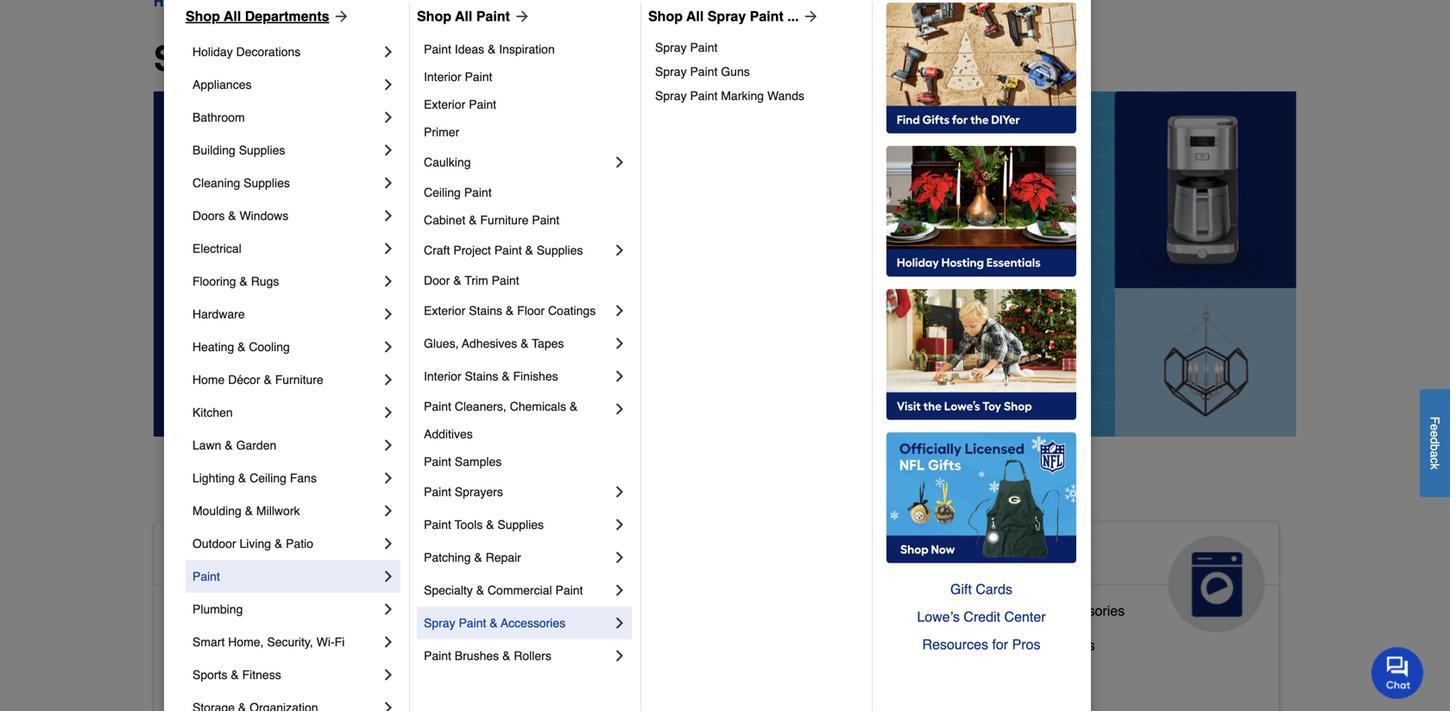 Task type: locate. For each thing, give the bounding box(es) containing it.
departments for shop all departments
[[245, 8, 329, 24]]

cleaning
[[192, 176, 240, 190]]

accessible home link
[[155, 522, 510, 633]]

all up holiday decorations on the left top of page
[[224, 8, 241, 24]]

1 horizontal spatial pet
[[664, 543, 702, 570]]

sports & fitness link
[[192, 659, 380, 691]]

paint sprayers
[[424, 485, 503, 499]]

spray down specialty
[[424, 616, 455, 630]]

0 vertical spatial departments
[[245, 8, 329, 24]]

appliances
[[192, 78, 252, 91], [937, 543, 1066, 570]]

find gifts for the diyer. image
[[886, 3, 1076, 134]]

wine
[[1014, 637, 1045, 653]]

& up door & trim paint link
[[525, 243, 533, 257]]

arrow right image up paint ideas & inspiration link
[[510, 8, 531, 25]]

center
[[1004, 609, 1046, 625]]

caulking
[[424, 155, 471, 169]]

1 shop from the left
[[186, 8, 220, 24]]

accessible entry & home
[[168, 672, 324, 688]]

0 vertical spatial stains
[[469, 304, 502, 318]]

chevron right image for interior stains & finishes
[[611, 368, 628, 385]]

1 arrow right image from the left
[[329, 8, 350, 25]]

door & trim paint link
[[424, 267, 628, 294]]

appliances link
[[192, 68, 380, 101], [924, 522, 1279, 633]]

chevron right image for building supplies
[[380, 142, 397, 159]]

doors
[[192, 209, 225, 223]]

2 exterior from the top
[[424, 304, 465, 318]]

arrow right image
[[329, 8, 350, 25], [510, 8, 531, 25]]

& right tools on the bottom of page
[[486, 518, 494, 532]]

ceiling up cabinet on the left
[[424, 186, 461, 199]]

0 vertical spatial interior
[[424, 70, 461, 84]]

interior inside "link"
[[424, 369, 461, 383]]

supplies up cleaning supplies
[[239, 143, 285, 157]]

patio
[[286, 537, 313, 551]]

0 vertical spatial home
[[192, 373, 225, 387]]

& right entry
[[274, 672, 283, 688]]

1 horizontal spatial accessories
[[1051, 603, 1125, 619]]

cards
[[976, 581, 1012, 597]]

b
[[1428, 444, 1442, 451]]

paint samples link
[[424, 448, 628, 476]]

paint up additives
[[424, 400, 451, 413]]

0 horizontal spatial shop
[[186, 8, 220, 24]]

& right 'chemicals'
[[570, 400, 578, 413]]

tapes
[[532, 337, 564, 350]]

shop all paint
[[417, 8, 510, 24]]

chevron right image for smart home, security, wi-fi
[[380, 634, 397, 651]]

smart
[[192, 635, 225, 649]]

inspiration
[[499, 42, 555, 56]]

paint link
[[192, 560, 380, 593]]

1 horizontal spatial arrow right image
[[510, 8, 531, 25]]

appliances up 'cards' on the bottom
[[937, 543, 1066, 570]]

exterior stains & floor coatings link
[[424, 294, 611, 327]]

exterior
[[424, 98, 465, 111], [424, 304, 465, 318]]

0 horizontal spatial arrow right image
[[329, 8, 350, 25]]

0 horizontal spatial appliances
[[192, 78, 252, 91]]

1 horizontal spatial ceiling
[[424, 186, 461, 199]]

accessories for spray paint & accessories
[[501, 616, 566, 630]]

chevron right image for moulding & millwork
[[380, 502, 397, 520]]

accessible for accessible entry & home
[[168, 672, 234, 688]]

chevron right image for doors & windows
[[380, 207, 397, 224]]

all up ideas
[[455, 8, 472, 24]]

0 horizontal spatial accessories
[[501, 616, 566, 630]]

exterior up primer
[[424, 98, 465, 111]]

exterior stains & floor coatings
[[424, 304, 596, 318]]

paint tools & supplies link
[[424, 508, 611, 541]]

hardware
[[192, 307, 245, 321]]

door & trim paint
[[424, 274, 519, 287]]

paint inside "link"
[[192, 570, 220, 583]]

garden
[[236, 438, 276, 452]]

1 horizontal spatial shop
[[417, 8, 451, 24]]

& right animal
[[640, 543, 658, 570]]

paint up brushes
[[459, 616, 486, 630]]

beverage & wine chillers
[[937, 637, 1095, 653]]

0 horizontal spatial appliances link
[[192, 68, 380, 101]]

1 vertical spatial appliances
[[937, 543, 1066, 570]]

2 arrow right image from the left
[[510, 8, 531, 25]]

animal & pet care image
[[784, 536, 881, 633]]

paint inside paint cleaners, chemicals & additives
[[424, 400, 451, 413]]

2 horizontal spatial furniture
[[684, 665, 739, 681]]

arrow right image inside shop all paint link
[[510, 8, 531, 25]]

rugs
[[251, 274, 279, 288]]

spray down "spray paint guns" on the top of the page
[[655, 89, 687, 103]]

0 horizontal spatial ceiling
[[250, 471, 287, 485]]

0 vertical spatial ceiling
[[424, 186, 461, 199]]

cabinet & furniture paint
[[424, 213, 559, 227]]

chevron right image for lawn & garden
[[380, 437, 397, 454]]

& right lighting
[[238, 471, 246, 485]]

1 vertical spatial exterior
[[424, 304, 465, 318]]

accessible for accessible bathroom
[[168, 603, 234, 619]]

3 shop from the left
[[648, 8, 683, 24]]

1 vertical spatial departments
[[302, 39, 513, 79]]

spray for spray paint guns
[[655, 65, 687, 79]]

chevron right image
[[380, 109, 397, 126], [380, 142, 397, 159], [611, 154, 628, 171], [380, 207, 397, 224], [611, 242, 628, 259], [611, 302, 628, 319], [380, 306, 397, 323], [611, 368, 628, 385], [611, 516, 628, 533], [380, 535, 397, 552], [611, 582, 628, 599], [380, 634, 397, 651], [611, 647, 628, 665], [380, 666, 397, 684]]

pet inside animal & pet care
[[664, 543, 702, 570]]

project
[[453, 243, 491, 257]]

moulding & millwork link
[[192, 495, 380, 527]]

care
[[553, 570, 607, 598]]

2 interior from the top
[[424, 369, 461, 383]]

windows
[[239, 209, 289, 223]]

paint up cabinet & furniture paint
[[464, 186, 492, 199]]

chillers
[[1049, 637, 1095, 653]]

ceiling up millwork
[[250, 471, 287, 485]]

building
[[192, 143, 235, 157]]

bathroom up building
[[192, 110, 245, 124]]

lighting
[[192, 471, 235, 485]]

supplies up windows
[[244, 176, 290, 190]]

chevron right image for craft project paint & supplies
[[611, 242, 628, 259]]

3 accessible from the top
[[168, 637, 234, 653]]

0 vertical spatial appliances
[[192, 78, 252, 91]]

& down the accessible bedroom link
[[231, 668, 239, 682]]

& inside paint cleaners, chemicals & additives
[[570, 400, 578, 413]]

craft project paint & supplies
[[424, 243, 583, 257]]

chevron right image for specialty & commercial paint
[[611, 582, 628, 599]]

departments up holiday decorations link
[[245, 8, 329, 24]]

home
[[192, 373, 225, 387], [301, 543, 368, 570], [287, 672, 324, 688]]

furniture up craft project paint & supplies
[[480, 213, 529, 227]]

furniture up kitchen link
[[275, 373, 323, 387]]

paint
[[476, 8, 510, 24], [750, 8, 784, 24], [690, 41, 718, 54], [424, 42, 451, 56], [690, 65, 718, 79], [465, 70, 492, 84], [690, 89, 718, 103], [469, 98, 496, 111], [464, 186, 492, 199], [532, 213, 559, 227], [494, 243, 522, 257], [492, 274, 519, 287], [424, 400, 451, 413], [424, 455, 451, 469], [424, 485, 451, 499], [424, 518, 451, 532], [192, 570, 220, 583], [555, 583, 583, 597], [459, 616, 486, 630], [424, 649, 451, 663]]

specialty
[[424, 583, 473, 597]]

1 vertical spatial pet
[[553, 665, 574, 681]]

coatings
[[548, 304, 596, 318]]

accessible for accessible home
[[168, 543, 295, 570]]

interior for interior paint
[[424, 70, 461, 84]]

accessible bedroom
[[168, 637, 294, 653]]

paint down animal
[[555, 583, 583, 597]]

holiday
[[192, 45, 233, 59]]

chevron right image for paint brushes & rollers
[[611, 647, 628, 665]]

bathroom up smart home, security, wi-fi
[[238, 603, 298, 619]]

& left patio at the left bottom of the page
[[274, 537, 282, 551]]

appliances link down decorations
[[192, 68, 380, 101]]

pet
[[664, 543, 702, 570], [553, 665, 574, 681]]

chevron right image for plumbing
[[380, 601, 397, 618]]

appliances link up chillers
[[924, 522, 1279, 633]]

chevron right image for sports & fitness
[[380, 666, 397, 684]]

2 accessible from the top
[[168, 603, 234, 619]]

0 vertical spatial furniture
[[480, 213, 529, 227]]

cleaning supplies link
[[192, 167, 380, 199]]

livestock supplies
[[553, 630, 667, 646]]

exterior down door
[[424, 304, 465, 318]]

supplies up houses, at the left
[[614, 630, 667, 646]]

accessible down the moulding
[[168, 543, 295, 570]]

f
[[1428, 417, 1442, 424]]

animal & pet care
[[553, 543, 702, 598]]

accessible up sports
[[168, 637, 234, 653]]

accessories up chillers
[[1051, 603, 1125, 619]]

cleaners,
[[455, 400, 506, 413]]

2 shop from the left
[[417, 8, 451, 24]]

arrow right image inside shop all departments link
[[329, 8, 350, 25]]

entry
[[238, 672, 270, 688]]

1 vertical spatial ceiling
[[250, 471, 287, 485]]

stains up cleaners,
[[465, 369, 498, 383]]

1 vertical spatial stains
[[465, 369, 498, 383]]

appliances down the holiday
[[192, 78, 252, 91]]

furniture right houses, at the left
[[684, 665, 739, 681]]

fans
[[290, 471, 317, 485]]

accessible for accessible bedroom
[[168, 637, 234, 653]]

e up d
[[1428, 424, 1442, 431]]

0 vertical spatial exterior
[[424, 98, 465, 111]]

spray down spray paint
[[655, 65, 687, 79]]

0 horizontal spatial furniture
[[275, 373, 323, 387]]

1 e from the top
[[1428, 424, 1442, 431]]

primer link
[[424, 118, 628, 146]]

1 horizontal spatial appliances link
[[924, 522, 1279, 633]]

paint samples
[[424, 455, 502, 469]]

1 interior from the top
[[424, 70, 461, 84]]

1 accessible from the top
[[168, 543, 295, 570]]

moulding
[[192, 504, 242, 518]]

1 vertical spatial furniture
[[275, 373, 323, 387]]

additives
[[424, 427, 473, 441]]

& right lawn
[[225, 438, 233, 452]]

departments
[[245, 8, 329, 24], [302, 39, 513, 79]]

furniture inside cabinet & furniture paint link
[[480, 213, 529, 227]]

bathroom inside "link"
[[192, 110, 245, 124]]

supplies for cleaning supplies
[[244, 176, 290, 190]]

resources for pros link
[[886, 631, 1076, 659]]

accessories
[[1051, 603, 1125, 619], [501, 616, 566, 630]]

spray up "spray paint guns" on the top of the page
[[655, 41, 687, 54]]

0 vertical spatial pet
[[664, 543, 702, 570]]

& left rugs
[[239, 274, 248, 288]]

1 horizontal spatial appliances
[[937, 543, 1066, 570]]

1 exterior from the top
[[424, 98, 465, 111]]

for
[[992, 637, 1008, 653]]

heating & cooling
[[192, 340, 290, 354]]

shop up spray paint
[[648, 8, 683, 24]]

0 vertical spatial bathroom
[[192, 110, 245, 124]]

interior down glues,
[[424, 369, 461, 383]]

supplies for livestock supplies
[[614, 630, 667, 646]]

paint left brushes
[[424, 649, 451, 663]]

e up b
[[1428, 431, 1442, 437]]

2 vertical spatial furniture
[[684, 665, 739, 681]]

arrow right image up shop all departments
[[329, 8, 350, 25]]

4 accessible from the top
[[168, 672, 234, 688]]

stains for exterior
[[469, 304, 502, 318]]

interior up exterior paint at the top left
[[424, 70, 461, 84]]

accessible up the smart
[[168, 603, 234, 619]]

shop all paint link
[[417, 6, 531, 27]]

& left pros
[[1000, 637, 1010, 653]]

shop up the holiday
[[186, 8, 220, 24]]

finishes
[[513, 369, 558, 383]]

paint down ideas
[[465, 70, 492, 84]]

& left cooling
[[237, 340, 246, 354]]

paint up "spray paint guns" on the top of the page
[[690, 41, 718, 54]]

flooring & rugs
[[192, 274, 279, 288]]

& left millwork
[[245, 504, 253, 518]]

outdoor living & patio link
[[192, 527, 380, 560]]

cabinet & furniture paint link
[[424, 206, 628, 234]]

paint ideas & inspiration link
[[424, 35, 628, 63]]

heating
[[192, 340, 234, 354]]

holiday hosting essentials. image
[[886, 146, 1076, 277]]

stains down trim at top
[[469, 304, 502, 318]]

f e e d b a c k
[[1428, 417, 1442, 470]]

chevron right image for hardware
[[380, 306, 397, 323]]

accessible down the smart
[[168, 672, 234, 688]]

houses,
[[617, 665, 667, 681]]

exterior for exterior paint
[[424, 98, 465, 111]]

all for spray
[[686, 8, 704, 24]]

floor
[[517, 304, 545, 318]]

chevron right image for bathroom
[[380, 109, 397, 126]]

chevron right image
[[380, 43, 397, 60], [380, 76, 397, 93], [380, 174, 397, 192], [380, 240, 397, 257], [380, 273, 397, 290], [611, 335, 628, 352], [380, 338, 397, 356], [380, 371, 397, 388], [611, 400, 628, 418], [380, 404, 397, 421], [380, 437, 397, 454], [380, 470, 397, 487], [611, 483, 628, 501], [380, 502, 397, 520], [611, 549, 628, 566], [380, 568, 397, 585], [380, 601, 397, 618], [611, 615, 628, 632], [380, 699, 397, 711]]

shop all departments
[[154, 39, 513, 79]]

1 horizontal spatial furniture
[[480, 213, 529, 227]]

all for paint
[[455, 8, 472, 24]]

chevron right image for home décor & furniture
[[380, 371, 397, 388]]

officially licensed n f l gifts. shop now. image
[[886, 432, 1076, 564]]

paint up paint ideas & inspiration
[[476, 8, 510, 24]]

stains inside "link"
[[465, 369, 498, 383]]

furniture
[[480, 213, 529, 227], [275, 373, 323, 387], [684, 665, 739, 681]]

brushes
[[455, 649, 499, 663]]

shop for shop all spray paint ...
[[648, 8, 683, 24]]

all up spray paint
[[686, 8, 704, 24]]

accessories up rollers
[[501, 616, 566, 630]]

chevron right image for lighting & ceiling fans
[[380, 470, 397, 487]]

1 vertical spatial interior
[[424, 369, 461, 383]]

0 horizontal spatial pet
[[553, 665, 574, 681]]

& left trim at top
[[453, 274, 461, 287]]

accessible
[[168, 543, 295, 570], [168, 603, 234, 619], [168, 637, 234, 653], [168, 672, 234, 688]]

departments up exterior paint at the top left
[[302, 39, 513, 79]]

& left rollers
[[502, 649, 510, 663]]

fitness
[[242, 668, 281, 682]]

shop all departments link
[[186, 6, 350, 27]]

paint left ideas
[[424, 42, 451, 56]]

shop
[[154, 39, 240, 79]]

shop up paint ideas & inspiration
[[417, 8, 451, 24]]

2 horizontal spatial shop
[[648, 8, 683, 24]]

paint down outdoor at the left bottom of page
[[192, 570, 220, 583]]



Task type: vqa. For each thing, say whether or not it's contained in the screenshot.
bottom Departments
yes



Task type: describe. For each thing, give the bounding box(es) containing it.
a
[[1428, 451, 1442, 458]]

chevron right image for holiday decorations
[[380, 43, 397, 60]]

& left the tapes
[[521, 337, 529, 350]]

decorations
[[236, 45, 301, 59]]

sprayers
[[455, 485, 503, 499]]

all for departments
[[224, 8, 241, 24]]

paint down "spray paint guns" on the top of the page
[[690, 89, 718, 103]]

exterior paint
[[424, 98, 496, 111]]

fi
[[335, 635, 345, 649]]

& left floor
[[506, 304, 514, 318]]

stains for interior
[[465, 369, 498, 383]]

1 vertical spatial bathroom
[[238, 603, 298, 619]]

millwork
[[256, 504, 300, 518]]

resources for pros
[[922, 637, 1040, 653]]

chevron right image for flooring & rugs
[[380, 273, 397, 290]]

marking
[[721, 89, 764, 103]]

furniture inside pet beds, houses, & furniture link
[[684, 665, 739, 681]]

kitchen
[[192, 406, 233, 419]]

patching
[[424, 551, 471, 564]]

sports
[[192, 668, 227, 682]]

arrow right image
[[799, 8, 820, 25]]

accessories for appliance parts & accessories
[[1051, 603, 1125, 619]]

chevron right image for glues, adhesives & tapes
[[611, 335, 628, 352]]

1 vertical spatial appliances link
[[924, 522, 1279, 633]]

cleaning supplies
[[192, 176, 290, 190]]

chevron right image for kitchen
[[380, 404, 397, 421]]

chevron right image for caulking
[[611, 154, 628, 171]]

ceiling inside "link"
[[250, 471, 287, 485]]

parts
[[1002, 603, 1034, 619]]

& right cabinet on the left
[[469, 213, 477, 227]]

chevron right image for paint tools & supplies
[[611, 516, 628, 533]]

home décor & furniture link
[[192, 363, 380, 396]]

& inside animal & pet care
[[640, 543, 658, 570]]

lowe's credit center
[[917, 609, 1046, 625]]

paint down spray paint
[[690, 65, 718, 79]]

bathroom link
[[192, 101, 380, 134]]

& right "décor"
[[264, 373, 272, 387]]

& right doors
[[228, 209, 236, 223]]

arrow right image for shop all departments
[[329, 8, 350, 25]]

paint down additives
[[424, 455, 451, 469]]

shop all spray paint ... link
[[648, 6, 820, 27]]

flooring
[[192, 274, 236, 288]]

paint ideas & inspiration
[[424, 42, 555, 56]]

interior for interior stains & finishes
[[424, 369, 461, 383]]

accessible bathroom
[[168, 603, 298, 619]]

paint left ...
[[750, 8, 784, 24]]

electrical link
[[192, 232, 380, 265]]

paint right trim at top
[[492, 274, 519, 287]]

k
[[1428, 464, 1442, 470]]

lawn & garden
[[192, 438, 276, 452]]

lighting & ceiling fans
[[192, 471, 317, 485]]

gift cards
[[950, 581, 1012, 597]]

specialty & commercial paint link
[[424, 574, 611, 607]]

chevron right image for outdoor living & patio
[[380, 535, 397, 552]]

plumbing link
[[192, 593, 380, 626]]

chat invite button image
[[1372, 647, 1424, 699]]

paint down interior paint at the top left of page
[[469, 98, 496, 111]]

heating & cooling link
[[192, 331, 380, 363]]

glues, adhesives & tapes link
[[424, 327, 611, 360]]

patching & repair
[[424, 551, 521, 564]]

& left repair
[[474, 551, 482, 564]]

2 e from the top
[[1428, 431, 1442, 437]]

building supplies link
[[192, 134, 380, 167]]

chevron right image for spray paint & accessories
[[611, 615, 628, 632]]

spray for spray paint marking wands
[[655, 89, 687, 103]]

repair
[[486, 551, 521, 564]]

arrow right image for shop all paint
[[510, 8, 531, 25]]

chevron right image for patching & repair
[[611, 549, 628, 566]]

supplies for building supplies
[[239, 143, 285, 157]]

accessible home image
[[399, 536, 496, 633]]

bedroom
[[238, 637, 294, 653]]

accessible home
[[168, 543, 368, 570]]

chevron right image for cleaning supplies
[[380, 174, 397, 192]]

spray for spray paint
[[655, 41, 687, 54]]

paint sprayers link
[[424, 476, 611, 508]]

furniture inside home décor & furniture link
[[275, 373, 323, 387]]

home décor & furniture
[[192, 373, 323, 387]]

f e e d b a c k button
[[1420, 389, 1450, 497]]

& left finishes
[[502, 369, 510, 383]]

doors & windows
[[192, 209, 289, 223]]

lowe's
[[917, 609, 960, 625]]

chevron right image for paint cleaners, chemicals & additives
[[611, 400, 628, 418]]

rollers
[[514, 649, 551, 663]]

spray paint guns link
[[655, 60, 860, 84]]

spray up 'spray paint' link
[[708, 8, 746, 24]]

appliance parts & accessories
[[937, 603, 1125, 619]]

spray paint guns
[[655, 65, 750, 79]]

paint cleaners, chemicals & additives link
[[424, 393, 611, 448]]

2 vertical spatial home
[[287, 672, 324, 688]]

appliances image
[[1168, 536, 1265, 633]]

chevron right image for electrical
[[380, 240, 397, 257]]

moulding & millwork
[[192, 504, 300, 518]]

resources
[[922, 637, 988, 653]]

0 vertical spatial appliances link
[[192, 68, 380, 101]]

décor
[[228, 373, 260, 387]]

paint cleaners, chemicals & additives
[[424, 400, 581, 441]]

exterior paint link
[[424, 91, 628, 118]]

paint down ceiling paint link on the top of the page
[[532, 213, 559, 227]]

animal & pet care link
[[539, 522, 894, 633]]

glues, adhesives & tapes
[[424, 337, 564, 350]]

chevron right image for appliances
[[380, 76, 397, 93]]

shop all spray paint ...
[[648, 8, 799, 24]]

commercial
[[488, 583, 552, 597]]

& up paint brushes & rollers
[[490, 616, 498, 630]]

chevron right image for paint sprayers
[[611, 483, 628, 501]]

all down shop all departments link
[[249, 39, 292, 79]]

visit the lowe's toy shop. image
[[886, 289, 1076, 420]]

shop for shop all departments
[[186, 8, 220, 24]]

wands
[[767, 89, 804, 103]]

& right houses, at the left
[[671, 665, 680, 681]]

building supplies
[[192, 143, 285, 157]]

accessible bathroom link
[[168, 599, 298, 633]]

paint down paint samples on the bottom left of page
[[424, 485, 451, 499]]

chevron right image for exterior stains & floor coatings
[[611, 302, 628, 319]]

supplies down cabinet & furniture paint link
[[537, 243, 583, 257]]

spray for spray paint & accessories
[[424, 616, 455, 630]]

beverage
[[937, 637, 997, 653]]

& right specialty
[[476, 583, 484, 597]]

spray paint marking wands
[[655, 89, 804, 103]]

gift cards link
[[886, 576, 1076, 603]]

doors & windows link
[[192, 199, 380, 232]]

chevron right image for heating & cooling
[[380, 338, 397, 356]]

paint down cabinet & furniture paint
[[494, 243, 522, 257]]

credit
[[964, 609, 1000, 625]]

holiday decorations
[[192, 45, 301, 59]]

1 vertical spatial home
[[301, 543, 368, 570]]

pros
[[1012, 637, 1040, 653]]

enjoy savings year-round. no matter what you're shopping for, find what you need at a great price. image
[[154, 91, 1296, 437]]

guns
[[721, 65, 750, 79]]

departments for shop all departments
[[302, 39, 513, 79]]

caulking link
[[424, 146, 611, 179]]

cooling
[[249, 340, 290, 354]]

& right parts
[[1038, 603, 1047, 619]]

cabinet
[[424, 213, 465, 227]]

chevron right image for paint
[[380, 568, 397, 585]]

shop for shop all paint
[[417, 8, 451, 24]]

pet beds, houses, & furniture link
[[553, 661, 739, 696]]

paint tools & supplies
[[424, 518, 544, 532]]

& right ideas
[[488, 42, 496, 56]]

smart home, security, wi-fi link
[[192, 626, 380, 659]]

outdoor
[[192, 537, 236, 551]]

pet beds, houses, & furniture
[[553, 665, 739, 681]]

appliance
[[937, 603, 998, 619]]

plumbing
[[192, 602, 243, 616]]

paint brushes & rollers
[[424, 649, 551, 663]]

exterior for exterior stains & floor coatings
[[424, 304, 465, 318]]

security,
[[267, 635, 313, 649]]

spray paint & accessories link
[[424, 607, 611, 640]]

chemicals
[[510, 400, 566, 413]]

paint left tools on the bottom of page
[[424, 518, 451, 532]]

lawn & garden link
[[192, 429, 380, 462]]

supplies down paint sprayers link
[[497, 518, 544, 532]]



